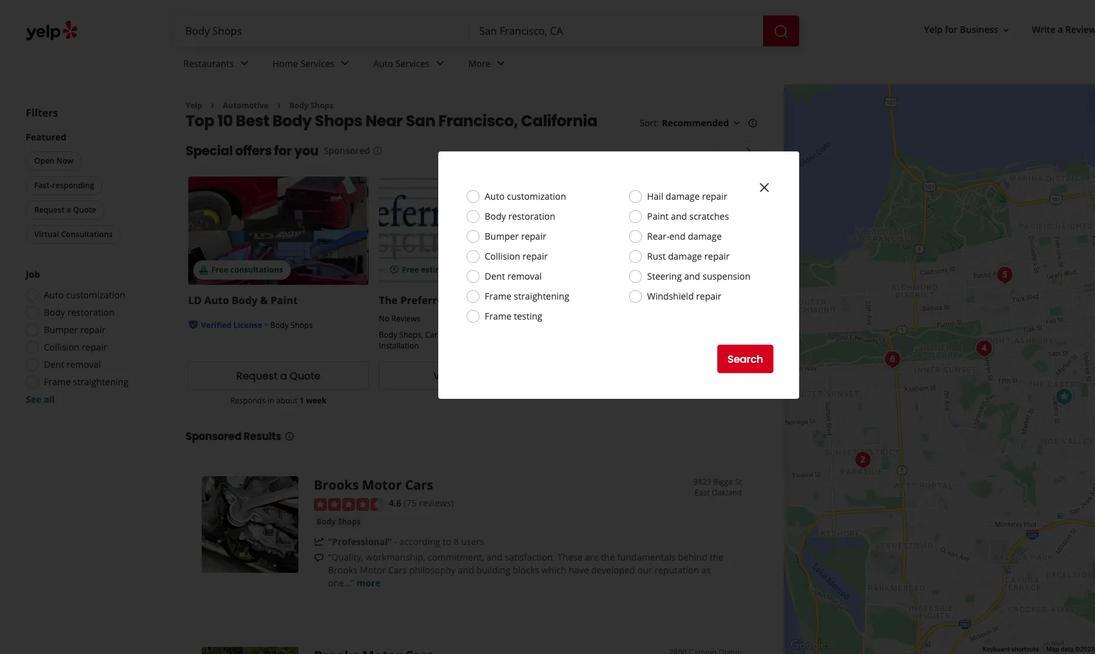 Task type: describe. For each thing, give the bounding box(es) containing it.
sponsored for sponsored
[[324, 145, 370, 157]]

parkside paint & body shop image
[[850, 447, 876, 473]]

body inside the preferred image no reviews body shops, car window tinting, car stereo installation
[[379, 330, 397, 341]]

dent removal inside search dialog
[[485, 270, 542, 282]]

one…"
[[328, 577, 354, 589]]

reputation
[[655, 564, 699, 576]]

data
[[1061, 646, 1074, 653]]

body inside button
[[317, 516, 336, 527]]

2 free estimates from the left
[[593, 265, 650, 276]]

free estimates link for carstar auto world collision
[[570, 177, 750, 285]]

2 horizontal spatial collision
[[679, 294, 723, 308]]

commitment,
[[428, 551, 484, 563]]

free for the preferred image
[[402, 265, 419, 276]]

shops down home services link
[[311, 100, 333, 111]]

bigge
[[713, 477, 733, 488]]

free consultations
[[211, 265, 283, 276]]

yelp for yelp link
[[186, 100, 202, 111]]

16 chevron down v2 image
[[1001, 25, 1012, 35]]

bumper repair inside search dialog
[[485, 230, 547, 242]]

suspension
[[703, 270, 751, 282]]

restoration inside option group
[[68, 306, 114, 319]]

©2023
[[1075, 646, 1095, 653]]

0 vertical spatial brooks
[[314, 477, 359, 494]]

10
[[217, 111, 233, 132]]

view
[[433, 369, 458, 384]]

see all button
[[26, 393, 55, 406]]

0 vertical spatial motor
[[362, 477, 402, 494]]

special
[[186, 142, 233, 160]]

brooks inside "quality, workmanship, commitment, and satisfaction. these are the fundamentals behind the brooks motor cars philosophy and building blocks which have developed our reputation as one…"
[[328, 564, 358, 576]]

body shops button
[[314, 516, 363, 529]]

view business
[[433, 369, 505, 384]]

are
[[585, 551, 599, 563]]

"quality, workmanship, commitment, and satisfaction. these are the fundamentals behind the brooks motor cars philosophy and building blocks which have developed our reputation as one…"
[[328, 551, 724, 589]]

free consultations link
[[188, 177, 369, 285]]

1 vertical spatial frame
[[485, 310, 512, 322]]

8
[[454, 536, 459, 548]]

ld
[[188, 294, 202, 308]]

stereo
[[514, 330, 537, 341]]

our
[[638, 564, 652, 576]]

more link
[[458, 46, 519, 84]]

straightening inside search dialog
[[514, 290, 570, 302]]

responds in about 1 week
[[230, 395, 327, 406]]

rear-end damage
[[647, 230, 722, 242]]

virtual consultations button
[[26, 225, 121, 244]]

top
[[186, 111, 214, 132]]

yelp link
[[186, 100, 202, 111]]

sponsored results
[[186, 430, 281, 444]]

no
[[379, 314, 390, 325]]

sponsored for sponsored results
[[186, 430, 242, 444]]

brooks motor cars image
[[202, 477, 299, 573]]

free for ld auto body & paint
[[211, 265, 228, 276]]

write a review link
[[1027, 18, 1095, 42]]

16 chevron right v2 image for automotive
[[208, 100, 218, 111]]

oakland
[[712, 488, 742, 499]]

carstar auto world collision link
[[570, 294, 723, 308]]

quote inside featured group
[[73, 204, 96, 215]]

1 vertical spatial frame straightening
[[44, 376, 129, 388]]

16 trending v2 image
[[314, 537, 324, 547]]

0 horizontal spatial for
[[274, 142, 292, 160]]

1 horizontal spatial request a quote button
[[188, 362, 369, 390]]

offers
[[235, 142, 272, 160]]

image
[[453, 294, 484, 308]]

hail damage repair
[[647, 190, 728, 202]]

the grateful dent image
[[1051, 384, 1077, 410]]

previous image
[[711, 143, 727, 159]]

0 horizontal spatial bumper
[[44, 324, 78, 336]]

you
[[294, 142, 319, 160]]

16 chevron right v2 image for body shops
[[274, 100, 284, 111]]

for inside yelp for business button
[[945, 24, 958, 36]]

virtual consultations
[[34, 229, 113, 240]]

building
[[477, 564, 511, 576]]

reviews
[[392, 314, 421, 325]]

keyboard shortcuts button
[[983, 645, 1039, 654]]

yelp for business
[[924, 24, 999, 36]]

next image
[[741, 143, 757, 159]]

featured group
[[23, 131, 160, 247]]

1 vertical spatial body shops
[[270, 320, 313, 331]]

will's auto body shop image
[[992, 262, 1018, 288]]

brooks motor cars link
[[314, 477, 433, 494]]

map data ©2023 
[[1047, 646, 1095, 653]]

hail
[[647, 190, 664, 202]]

world
[[646, 294, 677, 308]]

and up 'building'
[[487, 551, 503, 563]]

24 chevron down v2 image for auto services
[[432, 56, 448, 71]]

"professional" - according to 8 users
[[328, 536, 484, 548]]

carstar
[[570, 294, 616, 308]]

0 horizontal spatial paint
[[271, 294, 298, 308]]

open now button
[[26, 152, 82, 171]]

a for request a quote button to the top
[[67, 204, 71, 215]]

restaurants link
[[173, 46, 262, 84]]

keyboard
[[983, 646, 1010, 653]]

about
[[276, 395, 298, 406]]

16 speech v2 image
[[314, 553, 324, 563]]

in
[[268, 395, 274, 406]]

write
[[1032, 24, 1056, 36]]

4.6
[[389, 497, 402, 510]]

business categories element
[[173, 46, 1095, 84]]

16 info v2 image
[[284, 432, 294, 442]]

st
[[735, 477, 742, 488]]

preferred
[[401, 294, 450, 308]]

1 vertical spatial damage
[[688, 230, 722, 242]]

yelp for business button
[[919, 18, 1017, 42]]

paint and scratches
[[647, 210, 729, 222]]

steering and suspension
[[647, 270, 751, 282]]

dent inside search dialog
[[485, 270, 505, 282]]

map region
[[737, 0, 1095, 654]]

and up 'end'
[[671, 210, 687, 222]]

shops,
[[399, 330, 423, 341]]

removal inside search dialog
[[508, 270, 542, 282]]

request a quote for request a quote button to the top
[[34, 204, 96, 215]]

(75
[[404, 497, 417, 510]]

license
[[233, 320, 262, 331]]

frame inside option group
[[44, 376, 71, 388]]

according
[[399, 536, 441, 548]]

east
[[695, 488, 710, 499]]

scratches
[[690, 210, 729, 222]]

shops inside button
[[338, 516, 361, 527]]

a for the right request a quote button
[[280, 369, 287, 384]]

1 vertical spatial body shops link
[[314, 516, 363, 529]]

business
[[960, 24, 999, 36]]

auto customization inside search dialog
[[485, 190, 566, 202]]

paint inside search dialog
[[647, 210, 669, 222]]

tinting,
[[471, 330, 498, 341]]

stan carlsen body shop image
[[971, 336, 997, 362]]

1 vertical spatial collision repair
[[44, 341, 107, 353]]

1 vertical spatial removal
[[67, 358, 101, 371]]

now
[[56, 155, 74, 166]]

workmanship,
[[366, 551, 426, 563]]

damage for hail damage repair
[[666, 190, 700, 202]]

0 vertical spatial body shops link
[[289, 100, 333, 111]]

1 vertical spatial auto customization
[[44, 289, 125, 301]]

rear-
[[647, 230, 670, 242]]

francisco,
[[438, 111, 518, 132]]

16 info v2 image for special offers for you
[[373, 146, 383, 156]]

0 horizontal spatial bumper repair
[[44, 324, 106, 336]]

cars inside "quality, workmanship, commitment, and satisfaction. these are the fundamentals behind the brooks motor cars philosophy and building blocks which have developed our reputation as one…"
[[388, 564, 407, 576]]

as
[[702, 564, 711, 576]]

1 vertical spatial body restoration
[[44, 306, 114, 319]]

and down rust damage repair at the top right
[[684, 270, 700, 282]]

sort:
[[640, 117, 659, 129]]

fast-responding button
[[26, 176, 103, 195]]

1 vertical spatial quote
[[290, 369, 321, 384]]



Task type: vqa. For each thing, say whether or not it's contained in the screenshot.
24 search v2 image to the top
no



Task type: locate. For each thing, give the bounding box(es) containing it.
free estimates up the preferred image link
[[402, 265, 459, 276]]

0 horizontal spatial services
[[300, 57, 335, 69]]

request up virtual
[[34, 204, 65, 215]]

virtual
[[34, 229, 59, 240]]

request a quote for the right request a quote button
[[236, 369, 321, 384]]

sponsored left results at the left bottom
[[186, 430, 242, 444]]

the up the as
[[710, 551, 724, 563]]

0 vertical spatial bumper
[[485, 230, 519, 242]]

brooks motor cars
[[314, 477, 433, 494]]

damage
[[666, 190, 700, 202], [688, 230, 722, 242], [668, 250, 702, 262]]

16 info v2 image
[[748, 118, 758, 128], [373, 146, 383, 156]]

"quality,
[[328, 551, 363, 563]]

0 vertical spatial yelp
[[924, 24, 943, 36]]

2 free from the left
[[402, 265, 419, 276]]

1 horizontal spatial free estimates link
[[570, 177, 750, 285]]

16 chevron right v2 image right best
[[274, 100, 284, 111]]

request a quote button
[[26, 201, 105, 220], [188, 362, 369, 390]]

dent removal up all
[[44, 358, 101, 371]]

1 horizontal spatial bumper
[[485, 230, 519, 242]]

9829
[[694, 477, 711, 488]]

1 horizontal spatial collision repair
[[485, 250, 548, 262]]

24 chevron down v2 image inside home services link
[[337, 56, 353, 71]]

frame straightening up all
[[44, 376, 129, 388]]

collision down "steering and suspension"
[[679, 294, 723, 308]]

carstar sunset auto reconstruction image
[[880, 347, 906, 373]]

24 chevron down v2 image
[[236, 56, 252, 71]]

frame testing
[[485, 310, 543, 322]]

request up responds
[[236, 369, 278, 384]]

1 vertical spatial a
[[67, 204, 71, 215]]

1 horizontal spatial a
[[280, 369, 287, 384]]

free right 16 free consultations v2 icon
[[211, 265, 228, 276]]

estimates up the preferred image link
[[421, 265, 459, 276]]

stan carlsen body shop image
[[971, 336, 997, 362]]

end
[[670, 230, 686, 242]]

1 horizontal spatial frame straightening
[[485, 290, 570, 302]]

motor
[[362, 477, 402, 494], [360, 564, 386, 576]]

collision repair up frame testing
[[485, 250, 548, 262]]

request for the right request a quote button
[[236, 369, 278, 384]]

windshield repair
[[647, 290, 722, 302]]

1 car from the left
[[425, 330, 438, 341]]

frame straightening inside search dialog
[[485, 290, 570, 302]]

frame straightening up testing
[[485, 290, 570, 302]]

0 horizontal spatial frame straightening
[[44, 376, 129, 388]]

consultations
[[61, 229, 113, 240]]

1 horizontal spatial services
[[396, 57, 430, 69]]

0 horizontal spatial dent removal
[[44, 358, 101, 371]]

1 vertical spatial dent removal
[[44, 358, 101, 371]]

body shops down home services link
[[289, 100, 333, 111]]

satisfaction.
[[505, 551, 555, 563]]

services for auto services
[[396, 57, 430, 69]]

brooks up 4.6 star rating image
[[314, 477, 359, 494]]

estimates
[[421, 265, 459, 276], [612, 265, 650, 276]]

option group containing job
[[22, 268, 160, 406]]

quote up consultations
[[73, 204, 96, 215]]

brooks
[[314, 477, 359, 494], [328, 564, 358, 576]]

16 chevron right v2 image
[[208, 100, 218, 111], [274, 100, 284, 111]]

0 horizontal spatial auto customization
[[44, 289, 125, 301]]

1 horizontal spatial the
[[710, 551, 724, 563]]

24 chevron down v2 image right auto services
[[432, 56, 448, 71]]

1 vertical spatial restoration
[[68, 306, 114, 319]]

2 vertical spatial damage
[[668, 250, 702, 262]]

1 the from the left
[[601, 551, 615, 563]]

services up san at the top of the page
[[396, 57, 430, 69]]

1 horizontal spatial 16 info v2 image
[[748, 118, 758, 128]]

the preferred image link
[[379, 294, 484, 308]]

0 horizontal spatial sponsored
[[186, 430, 242, 444]]

24 chevron down v2 image for home services
[[337, 56, 353, 71]]

motor up 4.6
[[362, 477, 402, 494]]

9829 bigge st east oakland
[[694, 477, 742, 499]]

0 horizontal spatial 16 info v2 image
[[373, 146, 383, 156]]

bumper inside search dialog
[[485, 230, 519, 242]]

close image
[[757, 180, 772, 195]]

a up about
[[280, 369, 287, 384]]

body restoration
[[485, 210, 555, 222], [44, 306, 114, 319]]

0 horizontal spatial free estimates
[[402, 265, 459, 276]]

top 10 best body shops near san francisco, california
[[186, 111, 598, 132]]

request a quote button up "responds in about 1 week"
[[188, 362, 369, 390]]

option group
[[22, 268, 160, 406]]

2 24 chevron down v2 image from the left
[[432, 56, 448, 71]]

1 horizontal spatial free
[[402, 265, 419, 276]]

1 vertical spatial request a quote button
[[188, 362, 369, 390]]

1 horizontal spatial auto customization
[[485, 190, 566, 202]]

24 chevron down v2 image
[[337, 56, 353, 71], [432, 56, 448, 71], [493, 56, 509, 71]]

1 horizontal spatial sponsored
[[324, 145, 370, 157]]

windshield
[[647, 290, 694, 302]]

1 vertical spatial motor
[[360, 564, 386, 576]]

1 horizontal spatial yelp
[[924, 24, 943, 36]]

the up the developed
[[601, 551, 615, 563]]

24 chevron down v2 image inside auto services link
[[432, 56, 448, 71]]

24 chevron down v2 image inside more link
[[493, 56, 509, 71]]

1 horizontal spatial request
[[236, 369, 278, 384]]

services for home services
[[300, 57, 335, 69]]

a inside group
[[67, 204, 71, 215]]

services right home
[[300, 57, 335, 69]]

0 horizontal spatial body restoration
[[44, 306, 114, 319]]

0 vertical spatial sponsored
[[324, 145, 370, 157]]

a down "fast-responding" button
[[67, 204, 71, 215]]

"professional"
[[328, 536, 392, 548]]

24 chevron down v2 image for more
[[493, 56, 509, 71]]

fundamentals
[[617, 551, 676, 563]]

0 vertical spatial cars
[[405, 477, 433, 494]]

dent up frame testing
[[485, 270, 505, 282]]

search image
[[773, 24, 789, 39]]

yelp inside button
[[924, 24, 943, 36]]

near
[[366, 111, 403, 132]]

damage for rust damage repair
[[668, 250, 702, 262]]

to
[[443, 536, 451, 548]]

body inside search dialog
[[485, 210, 506, 222]]

results
[[244, 430, 281, 444]]

services
[[300, 57, 335, 69], [396, 57, 430, 69]]

collision repair
[[485, 250, 548, 262], [44, 341, 107, 353]]

paint
[[647, 210, 669, 222], [271, 294, 298, 308]]

0 vertical spatial restoration
[[509, 210, 555, 222]]

write a review
[[1032, 24, 1095, 36]]

map
[[1047, 646, 1060, 653]]

0 vertical spatial request a quote button
[[26, 201, 105, 220]]

1 horizontal spatial quote
[[290, 369, 321, 384]]

automotive
[[223, 100, 269, 111]]

0 vertical spatial dent
[[485, 270, 505, 282]]

1 horizontal spatial free estimates
[[593, 265, 650, 276]]

0 horizontal spatial straightening
[[73, 376, 129, 388]]

car left stereo
[[500, 330, 512, 341]]

24 chevron down v2 image right home services at top
[[337, 56, 353, 71]]

request a quote down "fast-responding" button
[[34, 204, 96, 215]]

all
[[44, 393, 55, 406]]

16 free consultations v2 image
[[199, 265, 209, 275]]

dent removal up frame testing
[[485, 270, 542, 282]]

16 free estimates v2 image
[[389, 265, 400, 275]]

0 vertical spatial request a quote
[[34, 204, 96, 215]]

home
[[273, 57, 298, 69]]

1 horizontal spatial removal
[[508, 270, 542, 282]]

free right 16 free estimates v2 "icon"
[[402, 265, 419, 276]]

and down commitment,
[[458, 564, 474, 576]]

0 vertical spatial collision repair
[[485, 250, 548, 262]]

request a quote up "responds in about 1 week"
[[236, 369, 321, 384]]

0 vertical spatial a
[[1058, 24, 1063, 36]]

ld auto body & paint
[[188, 294, 298, 308]]

yelp for yelp for business
[[924, 24, 943, 36]]

free estimates down the rust
[[593, 265, 650, 276]]

1 horizontal spatial 24 chevron down v2 image
[[432, 56, 448, 71]]

behind
[[678, 551, 708, 563]]

collision up all
[[44, 341, 79, 353]]

shops
[[311, 100, 333, 111], [315, 111, 362, 132], [291, 320, 313, 331], [338, 516, 361, 527]]

1 vertical spatial bumper
[[44, 324, 78, 336]]

damage down scratches
[[688, 230, 722, 242]]

1 horizontal spatial straightening
[[514, 290, 570, 302]]

frame up tinting,
[[485, 310, 512, 322]]

0 horizontal spatial request
[[34, 204, 65, 215]]

paint right "&"
[[271, 294, 298, 308]]

1 vertical spatial paint
[[271, 294, 298, 308]]

1 vertical spatial straightening
[[73, 376, 129, 388]]

a right write
[[1058, 24, 1063, 36]]

shortcuts
[[1012, 646, 1039, 653]]

fast-responding
[[34, 180, 94, 191]]

frame up all
[[44, 376, 71, 388]]

0 vertical spatial auto customization
[[485, 190, 566, 202]]

body shops right license
[[270, 320, 313, 331]]

body shops down 4.6 star rating image
[[317, 516, 361, 527]]

ld auto body & paint link
[[188, 294, 298, 308]]

0 vertical spatial bumper repair
[[485, 230, 547, 242]]

3 free from the left
[[593, 265, 610, 276]]

west wind automotive image
[[1091, 331, 1095, 357]]

cars
[[405, 477, 433, 494], [388, 564, 407, 576]]

2 horizontal spatial 24 chevron down v2 image
[[493, 56, 509, 71]]

dent up all
[[44, 358, 64, 371]]

body shops link down home services link
[[289, 100, 333, 111]]

cars down the workmanship,
[[388, 564, 407, 576]]

view business link
[[379, 362, 559, 390]]

brooks up one…" in the bottom left of the page
[[328, 564, 358, 576]]

16 verified v2 image
[[188, 320, 199, 330]]

damage up paint and scratches on the top right
[[666, 190, 700, 202]]

0 vertical spatial quote
[[73, 204, 96, 215]]

16 info v2 image down near
[[373, 146, 383, 156]]

0 vertical spatial request
[[34, 204, 65, 215]]

san
[[406, 111, 435, 132]]

verified license
[[201, 320, 262, 331]]

developed
[[591, 564, 635, 576]]

1 vertical spatial bumper repair
[[44, 324, 106, 336]]

0 vertical spatial body shops
[[289, 100, 333, 111]]

home services link
[[262, 46, 363, 84]]

2 estimates from the left
[[612, 265, 650, 276]]

1 free estimates link from the left
[[379, 177, 559, 285]]

auto inside business categories element
[[373, 57, 393, 69]]

0 horizontal spatial a
[[67, 204, 71, 215]]

0 horizontal spatial request a quote
[[34, 204, 96, 215]]

0 horizontal spatial 24 chevron down v2 image
[[337, 56, 353, 71]]

cars up 4.6 (75 reviews) in the left of the page
[[405, 477, 433, 494]]

responds
[[230, 395, 266, 406]]

4.6 (75 reviews)
[[389, 497, 454, 510]]

free estimates
[[402, 265, 459, 276], [593, 265, 650, 276]]

keyboard shortcuts
[[983, 646, 1039, 653]]

collision repair up all
[[44, 341, 107, 353]]

damage down rear-end damage
[[668, 250, 702, 262]]

collision repair inside search dialog
[[485, 250, 548, 262]]

week
[[306, 395, 327, 406]]

sponsored right you
[[324, 145, 370, 157]]

24 chevron down v2 image right more
[[493, 56, 509, 71]]

auto inside search dialog
[[485, 190, 505, 202]]

3 24 chevron down v2 image from the left
[[493, 56, 509, 71]]

1 estimates from the left
[[421, 265, 459, 276]]

1 horizontal spatial dent
[[485, 270, 505, 282]]

2 vertical spatial a
[[280, 369, 287, 384]]

1 24 chevron down v2 image from the left
[[337, 56, 353, 71]]

responding
[[52, 180, 94, 191]]

free
[[211, 265, 228, 276], [402, 265, 419, 276], [593, 265, 610, 276]]

1 vertical spatial request
[[236, 369, 278, 384]]

1 vertical spatial request a quote
[[236, 369, 321, 384]]

featured
[[26, 131, 67, 143]]

&
[[260, 294, 268, 308]]

customization inside search dialog
[[507, 190, 566, 202]]

see all
[[26, 393, 55, 406]]

have
[[569, 564, 589, 576]]

collision
[[485, 250, 520, 262], [679, 294, 723, 308], [44, 341, 79, 353]]

2 vertical spatial body shops
[[317, 516, 361, 527]]

paint up rear-
[[647, 210, 669, 222]]

2 services from the left
[[396, 57, 430, 69]]

motor up more link
[[360, 564, 386, 576]]

2 free estimates link from the left
[[570, 177, 750, 285]]

yelp left business
[[924, 24, 943, 36]]

1 horizontal spatial dent removal
[[485, 270, 542, 282]]

None search field
[[175, 15, 802, 46]]

shops right license
[[291, 320, 313, 331]]

0 horizontal spatial removal
[[67, 358, 101, 371]]

2 16 chevron right v2 image from the left
[[274, 100, 284, 111]]

review
[[1066, 24, 1095, 36]]

1 horizontal spatial body restoration
[[485, 210, 555, 222]]

0 vertical spatial customization
[[507, 190, 566, 202]]

the preferred image no reviews body shops, car window tinting, car stereo installation
[[379, 294, 537, 352]]

free up carstar
[[593, 265, 610, 276]]

1 vertical spatial sponsored
[[186, 430, 242, 444]]

california
[[521, 111, 598, 132]]

for left business
[[945, 24, 958, 36]]

1 vertical spatial cars
[[388, 564, 407, 576]]

0 horizontal spatial customization
[[66, 289, 125, 301]]

1 vertical spatial 16 info v2 image
[[373, 146, 383, 156]]

16 info v2 image for top 10 best body shops near san francisco, california
[[748, 118, 758, 128]]

a for write a review link
[[1058, 24, 1063, 36]]

1 free estimates from the left
[[402, 265, 459, 276]]

0 vertical spatial frame straightening
[[485, 290, 570, 302]]

search dialog
[[0, 0, 1095, 654]]

1 horizontal spatial restoration
[[509, 210, 555, 222]]

1 horizontal spatial bumper repair
[[485, 230, 547, 242]]

collision inside option group
[[44, 341, 79, 353]]

free estimates link
[[379, 177, 559, 285], [570, 177, 750, 285]]

2 vertical spatial collision
[[44, 341, 79, 353]]

special offers for you
[[186, 142, 319, 160]]

body restoration inside search dialog
[[485, 210, 555, 222]]

window
[[440, 330, 469, 341]]

2 car from the left
[[500, 330, 512, 341]]

frame up frame testing
[[485, 290, 512, 302]]

0 vertical spatial removal
[[508, 270, 542, 282]]

restoration inside search dialog
[[509, 210, 555, 222]]

0 horizontal spatial quote
[[73, 204, 96, 215]]

quote up the 1 at the left of page
[[290, 369, 321, 384]]

0 horizontal spatial the
[[601, 551, 615, 563]]

0 vertical spatial frame
[[485, 290, 512, 302]]

1 vertical spatial collision
[[679, 294, 723, 308]]

1 free from the left
[[211, 265, 228, 276]]

0 vertical spatial damage
[[666, 190, 700, 202]]

yelp left 10
[[186, 100, 202, 111]]

user actions element
[[914, 18, 1095, 44]]

the
[[379, 294, 398, 308]]

business
[[460, 369, 505, 384]]

2 the from the left
[[710, 551, 724, 563]]

quote
[[73, 204, 96, 215], [290, 369, 321, 384]]

request a quote inside featured group
[[34, 204, 96, 215]]

0 horizontal spatial dent
[[44, 358, 64, 371]]

0 vertical spatial paint
[[647, 210, 669, 222]]

1 vertical spatial dent
[[44, 358, 64, 371]]

0 horizontal spatial request a quote button
[[26, 201, 105, 220]]

2 vertical spatial frame
[[44, 376, 71, 388]]

users
[[461, 536, 484, 548]]

estimates down the rust
[[612, 265, 650, 276]]

0 vertical spatial 16 info v2 image
[[748, 118, 758, 128]]

1 horizontal spatial customization
[[507, 190, 566, 202]]

a
[[1058, 24, 1063, 36], [67, 204, 71, 215], [280, 369, 287, 384]]

request a quote button down "fast-responding" button
[[26, 201, 105, 220]]

body shops
[[289, 100, 333, 111], [270, 320, 313, 331], [317, 516, 361, 527]]

request for request a quote button to the top
[[34, 204, 65, 215]]

collision inside search dialog
[[485, 250, 520, 262]]

consultations
[[230, 265, 283, 276]]

4.6 star rating image
[[314, 498, 384, 511]]

shops up you
[[315, 111, 362, 132]]

car right shops,
[[425, 330, 438, 341]]

16 info v2 image up next "image"
[[748, 118, 758, 128]]

dent removal
[[485, 270, 542, 282], [44, 358, 101, 371]]

request inside featured group
[[34, 204, 65, 215]]

search
[[728, 352, 763, 367]]

sponsored
[[324, 145, 370, 157], [186, 430, 242, 444]]

repair
[[702, 190, 728, 202], [521, 230, 547, 242], [523, 250, 548, 262], [705, 250, 730, 262], [696, 290, 722, 302], [80, 324, 106, 336], [82, 341, 107, 353]]

1 vertical spatial yelp
[[186, 100, 202, 111]]

1 horizontal spatial collision
[[485, 250, 520, 262]]

body shops link down 4.6 star rating image
[[314, 516, 363, 529]]

16 chevron right v2 image right yelp link
[[208, 100, 218, 111]]

collision up frame testing
[[485, 250, 520, 262]]

body shops inside button
[[317, 516, 361, 527]]

1 services from the left
[[300, 57, 335, 69]]

for
[[945, 24, 958, 36], [274, 142, 292, 160]]

for left you
[[274, 142, 292, 160]]

motor inside "quality, workmanship, commitment, and satisfaction. these are the fundamentals behind the brooks motor cars philosophy and building blocks which have developed our reputation as one…"
[[360, 564, 386, 576]]

1 vertical spatial customization
[[66, 289, 125, 301]]

1 vertical spatial for
[[274, 142, 292, 160]]

0 horizontal spatial estimates
[[421, 265, 459, 276]]

1 horizontal spatial paint
[[647, 210, 669, 222]]

1 16 chevron right v2 image from the left
[[208, 100, 218, 111]]

2 horizontal spatial free
[[593, 265, 610, 276]]

google image
[[787, 638, 830, 654]]

open now
[[34, 155, 74, 166]]

0 horizontal spatial collision
[[44, 341, 79, 353]]

shops down 4.6 star rating image
[[338, 516, 361, 527]]

free estimates link for the preferred image
[[379, 177, 559, 285]]



